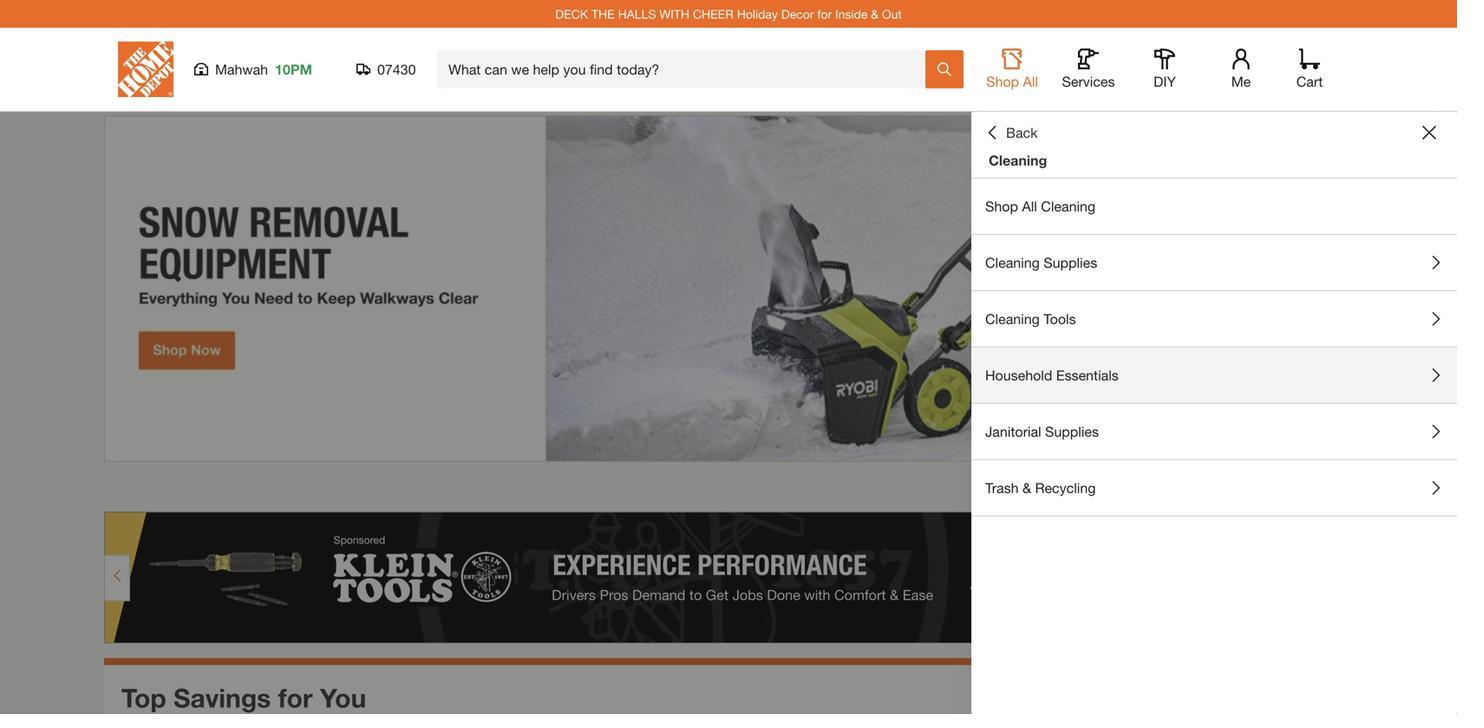 Task type: vqa. For each thing, say whether or not it's contained in the screenshot.
Protection
no



Task type: locate. For each thing, give the bounding box(es) containing it.
cleaning for cleaning
[[989, 152, 1047, 169]]

cart link
[[1291, 49, 1329, 90]]

1 vertical spatial supplies
[[1045, 424, 1099, 440]]

& inside "button"
[[1023, 480, 1032, 497]]

cleaning inside button
[[986, 311, 1040, 327]]

shop up cleaning supplies
[[986, 198, 1018, 215]]

0 vertical spatial shop
[[986, 73, 1019, 90]]

&
[[871, 7, 879, 21], [1023, 480, 1032, 497]]

1 vertical spatial &
[[1023, 480, 1032, 497]]

cleaning
[[989, 152, 1047, 169], [1041, 198, 1096, 215], [986, 255, 1040, 271], [986, 311, 1040, 327]]

for left inside
[[817, 7, 832, 21]]

& right trash
[[1023, 480, 1032, 497]]

cleaning up cleaning tools
[[986, 255, 1040, 271]]

supplies for cleaning supplies
[[1044, 255, 1098, 271]]

supplies up "tools"
[[1044, 255, 1098, 271]]

savings
[[174, 683, 271, 714]]

shop up the back "button"
[[986, 73, 1019, 90]]

me button
[[1214, 49, 1269, 90]]

recycling
[[1035, 480, 1096, 497]]

cleaning inside button
[[986, 255, 1040, 271]]

shop for shop all
[[986, 73, 1019, 90]]

janitorial supplies
[[986, 424, 1099, 440]]

holiday
[[737, 7, 778, 21]]

shop
[[986, 73, 1019, 90], [986, 198, 1018, 215]]

0 horizontal spatial &
[[871, 7, 879, 21]]

shop all cleaning
[[986, 198, 1096, 215]]

deck the halls with cheer holiday decor for inside & out
[[555, 7, 902, 21]]

for left the you on the bottom of page
[[278, 683, 313, 714]]

supplies for janitorial supplies
[[1045, 424, 1099, 440]]

halls
[[618, 7, 656, 21]]

services button
[[1061, 49, 1117, 90]]

1 horizontal spatial for
[[817, 7, 832, 21]]

cleaning supplies
[[986, 255, 1098, 271]]

supplies
[[1044, 255, 1098, 271], [1045, 424, 1099, 440]]

all inside the shop all cleaning link
[[1022, 198, 1037, 215]]

all for shop all cleaning
[[1022, 198, 1037, 215]]

trash & recycling
[[986, 480, 1096, 497]]

diy
[[1154, 73, 1176, 90]]

& left out
[[871, 7, 879, 21]]

supplies up recycling on the right
[[1045, 424, 1099, 440]]

me
[[1232, 73, 1251, 90]]

shop all
[[986, 73, 1038, 90]]

0 vertical spatial all
[[1023, 73, 1038, 90]]

menu
[[972, 179, 1457, 517]]

all inside the shop all button
[[1023, 73, 1038, 90]]

1 vertical spatial all
[[1022, 198, 1037, 215]]

shop inside menu
[[986, 198, 1018, 215]]

cleaning down 'back'
[[989, 152, 1047, 169]]

household essentials button
[[972, 348, 1457, 403]]

all up cleaning supplies
[[1022, 198, 1037, 215]]

shop inside button
[[986, 73, 1019, 90]]

all up 'back'
[[1023, 73, 1038, 90]]

cleaning supplies button
[[972, 235, 1457, 291]]

cleaning tools button
[[972, 291, 1457, 347]]

07430 button
[[357, 61, 416, 78]]

1 horizontal spatial &
[[1023, 480, 1032, 497]]

0 vertical spatial supplies
[[1044, 255, 1098, 271]]

with
[[660, 7, 690, 21]]

cleaning for cleaning tools
[[986, 311, 1040, 327]]

diy button
[[1137, 49, 1193, 90]]

0 horizontal spatial for
[[278, 683, 313, 714]]

janitorial
[[986, 424, 1042, 440]]

all
[[1023, 73, 1038, 90], [1022, 198, 1037, 215]]

back
[[1006, 124, 1038, 141]]

cheer
[[693, 7, 734, 21]]

for
[[817, 7, 832, 21], [278, 683, 313, 714]]

trash & recycling button
[[972, 461, 1457, 516]]

cleaning left "tools"
[[986, 311, 1040, 327]]

1 vertical spatial shop
[[986, 198, 1018, 215]]

shop all cleaning link
[[972, 179, 1457, 234]]

07430
[[377, 61, 416, 78]]

you
[[320, 683, 366, 714]]



Task type: describe. For each thing, give the bounding box(es) containing it.
essentials
[[1056, 367, 1119, 384]]

back button
[[986, 124, 1038, 141]]

shop for shop all cleaning
[[986, 198, 1018, 215]]

top
[[121, 683, 166, 714]]

menu containing shop all cleaning
[[972, 179, 1457, 517]]

shop all button
[[985, 49, 1040, 90]]

cleaning up cleaning supplies
[[1041, 198, 1096, 215]]

mahwah 10pm
[[215, 61, 312, 78]]

tools
[[1044, 311, 1076, 327]]

0 vertical spatial for
[[817, 7, 832, 21]]

1 vertical spatial for
[[278, 683, 313, 714]]

top savings for you
[[121, 683, 366, 714]]

trash
[[986, 480, 1019, 497]]

household
[[986, 367, 1053, 384]]

inside
[[835, 7, 868, 21]]

deck
[[555, 7, 588, 21]]

janitorial supplies button
[[972, 404, 1457, 460]]

all for shop all
[[1023, 73, 1038, 90]]

cleaning for cleaning supplies
[[986, 255, 1040, 271]]

cleaning tools
[[986, 311, 1076, 327]]

10pm
[[275, 61, 312, 78]]

the home depot logo image
[[118, 42, 174, 97]]

household essentials
[[986, 367, 1119, 384]]

services
[[1062, 73, 1115, 90]]

What can we help you find today? search field
[[449, 51, 925, 88]]

image for snow removal equipment everything you need to keep walkways clear image
[[104, 115, 1353, 462]]

the
[[592, 7, 615, 21]]

feedback link image
[[1434, 293, 1457, 387]]

mahwah
[[215, 61, 268, 78]]

cart
[[1297, 73, 1323, 90]]

drawer close image
[[1423, 126, 1437, 140]]

deck the halls with cheer holiday decor for inside & out link
[[555, 7, 902, 21]]

0 vertical spatial &
[[871, 7, 879, 21]]

out
[[882, 7, 902, 21]]

decor
[[781, 7, 814, 21]]



